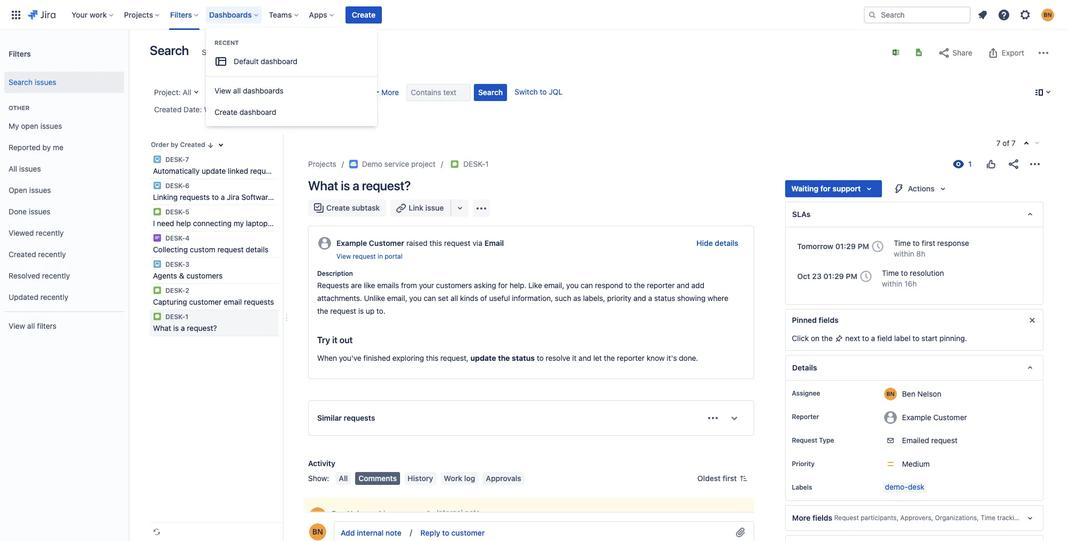 Task type: locate. For each thing, give the bounding box(es) containing it.
create inside button
[[326, 203, 350, 212]]

in
[[378, 253, 383, 261]]

reporter inside if you ever need to have a super secret conversation with your team, add an internal comment and we'll make sure the reporter doesn't see it. you can also @ mention team mates here to notify them about your comment.
[[332, 537, 360, 542]]

view up within
[[215, 86, 231, 95]]

nelson up example customer
[[918, 389, 942, 398]]

a right the /
[[415, 524, 419, 533]]

all inside requests are like emails from your customers asking for help. like email, you can respond to the reporter and add attachments. unlike email, you can set all kinds of useful information, such as labels, priority and a status showing where the request is up to.
[[451, 294, 458, 303]]

linking
[[153, 193, 178, 202]]

me
[[53, 143, 64, 152]]

first left the newest first image
[[723, 474, 737, 483]]

save as button
[[197, 44, 234, 61]]

fields up on
[[819, 316, 839, 325]]

recently up created recently
[[36, 228, 64, 237]]

•
[[419, 509, 422, 518]]

clockicon image
[[870, 238, 887, 255], [858, 268, 875, 285]]

all
[[233, 86, 241, 95], [451, 294, 458, 303], [27, 321, 35, 331]]

2 horizontal spatial 1
[[486, 159, 489, 169]]

2 down agents & customers
[[185, 287, 189, 295]]

filters
[[37, 321, 57, 331]]

recently inside "link"
[[38, 250, 66, 259]]

on
[[811, 334, 820, 343]]

desk- for collecting custom request details
[[165, 234, 185, 242]]

share image
[[1008, 158, 1021, 171]]

2 horizontal spatial view
[[337, 253, 351, 261]]

recently inside 'link'
[[36, 228, 64, 237]]

1 vertical spatial add
[[567, 524, 580, 533]]

email,
[[544, 281, 565, 290], [387, 294, 407, 303]]

status left resolve
[[512, 354, 535, 363]]

request left the "type"
[[792, 437, 818, 445]]

as right the such on the right
[[574, 294, 581, 303]]

you right "if" in the left of the page
[[338, 524, 351, 533]]

team,
[[545, 524, 565, 533]]

2 horizontal spatial create
[[352, 10, 376, 19]]

service request image for capturing customer email requests
[[153, 286, 162, 295]]

it help image
[[153, 155, 162, 164], [153, 260, 162, 269]]

up
[[366, 307, 375, 316]]

more inside dropdown button
[[382, 88, 399, 97]]

subtask
[[352, 203, 380, 212]]

desk-1 link
[[464, 158, 489, 171]]

is
[[341, 178, 350, 193], [358, 307, 364, 316], [173, 324, 179, 333]]

create subtask button
[[308, 200, 386, 217]]

0 vertical spatial example
[[337, 239, 367, 248]]

1 vertical spatial all
[[451, 294, 458, 303]]

internal inside if you ever need to have a super secret conversation with your team, add an internal comment and we'll make sure the reporter doesn't see it. you can also @ mention team mates here to notify them about your comment.
[[592, 524, 617, 533]]

dashboard inside button
[[240, 108, 276, 117]]

search inside button
[[478, 88, 503, 97]]

to left jql
[[540, 87, 547, 96]]

search left "switch"
[[478, 88, 503, 97]]

2 vertical spatial 1
[[378, 509, 382, 518]]

similar
[[317, 414, 342, 423]]

2 vertical spatial reporter
[[332, 537, 360, 542]]

0 horizontal spatial note
[[386, 528, 402, 538]]

pinned fields
[[792, 316, 839, 325]]

1 horizontal spatial 3
[[310, 219, 314, 228]]

you up the such on the right
[[567, 281, 579, 290]]

service request image down agents
[[153, 286, 162, 295]]

request inside more fields request participants, approvers, organizations, time tracking, approver grou
[[835, 515, 859, 523]]

0 horizontal spatial 7
[[185, 156, 189, 164]]

copy link to comment image
[[480, 509, 489, 518]]

1 vertical spatial 2
[[185, 287, 189, 295]]

note
[[465, 508, 480, 518], [386, 528, 402, 538]]

pm right 23
[[846, 272, 858, 281]]

desk- for agents & customers
[[165, 261, 185, 269]]

1 vertical spatial request?
[[187, 324, 217, 333]]

vote options: no one has voted for this issue yet. image
[[985, 158, 998, 171]]

is down capturing
[[173, 324, 179, 333]]

0 vertical spatial email,
[[544, 281, 565, 290]]

2 horizontal spatial all
[[339, 474, 348, 483]]

you
[[567, 281, 579, 290], [409, 294, 422, 303], [338, 524, 351, 533]]

pm left within 8h button
[[858, 242, 870, 251]]

need
[[157, 219, 174, 228], [369, 524, 386, 533]]

issues for done issues
[[29, 207, 51, 216]]

0 horizontal spatial by
[[42, 143, 51, 152]]

share
[[953, 48, 973, 57]]

Search field
[[864, 6, 971, 23]]

update right request,
[[471, 354, 496, 363]]

ben down details element
[[903, 389, 916, 398]]

1 horizontal spatial details
[[715, 239, 739, 248]]

the right request,
[[498, 354, 510, 363]]

dashboard down dashboards
[[240, 108, 276, 117]]

details element
[[785, 355, 1044, 381]]

2 vertical spatial time
[[981, 515, 996, 523]]

desk- up automatically at left
[[165, 156, 185, 164]]

i
[[153, 219, 155, 228]]

1 horizontal spatial note
[[465, 508, 480, 518]]

it help image down order
[[153, 155, 162, 164]]

0 vertical spatial add
[[692, 281, 705, 290]]

viewed recently
[[9, 228, 64, 237]]

small image
[[206, 141, 215, 150]]

0 vertical spatial customer
[[369, 239, 404, 248]]

0 vertical spatial ben
[[903, 389, 916, 398]]

work log
[[444, 474, 475, 483]]

0 vertical spatial can
[[581, 281, 593, 290]]

requests right the email
[[244, 298, 274, 307]]

issues for search issues
[[35, 77, 56, 86]]

desk-4
[[164, 234, 190, 242]]

internal inside button
[[357, 528, 384, 538]]

your down 'comment'
[[626, 537, 641, 542]]

such
[[555, 294, 572, 303]]

4 down help
[[185, 234, 190, 242]]

filters right projects popup button
[[170, 10, 192, 19]]

search for search button
[[478, 88, 503, 97]]

all right set
[[451, 294, 458, 303]]

tomorrow 01:29 pm
[[798, 242, 870, 251]]

time for time to first response within 8h
[[894, 239, 911, 248]]

recently down viewed recently 'link'
[[38, 250, 66, 259]]

search inside group
[[9, 77, 33, 86]]

projects inside popup button
[[124, 10, 153, 19]]

hide
[[697, 239, 713, 248]]

is up create subtask button
[[341, 178, 350, 193]]

projects button
[[121, 6, 164, 23]]

what is a request?
[[308, 178, 411, 193], [153, 324, 217, 333]]

by left me
[[42, 143, 51, 152]]

desk- for linking requests to a jira software issue
[[165, 182, 185, 190]]

desk-1 down capturing
[[164, 313, 189, 321]]

desk- for what is a request?
[[165, 313, 185, 321]]

what down service request icon
[[153, 324, 171, 333]]

0 horizontal spatial customers
[[186, 271, 223, 280]]

0 horizontal spatial desk-1
[[164, 313, 189, 321]]

dashboards
[[243, 86, 284, 95]]

can
[[581, 281, 593, 290], [424, 294, 436, 303], [427, 537, 439, 542]]

search down filters dropdown button
[[150, 43, 189, 58]]

create inside primary 'element'
[[352, 10, 376, 19]]

1 it help image from the top
[[153, 155, 162, 164]]

desk- for capturing customer email requests
[[165, 287, 185, 295]]

by inside other group
[[42, 143, 51, 152]]

a inside requests are like emails from your customers asking for help. like email, you can respond to the reporter and add attachments. unlike email, you can set all kinds of useful information, such as labels, priority and a status showing where the request is up to.
[[648, 294, 653, 303]]

nelson
[[918, 389, 942, 398], [347, 509, 372, 518]]

2 horizontal spatial your
[[626, 537, 641, 542]]

1 horizontal spatial you
[[409, 294, 422, 303]]

2 it help image from the top
[[153, 260, 162, 269]]

7 left 'previous issue 'desk-2' ( type 'k' )' icon
[[1012, 139, 1016, 148]]

and
[[677, 281, 690, 290], [634, 294, 647, 303], [579, 354, 592, 363], [654, 524, 666, 533]]

oldest first
[[698, 474, 737, 483]]

search button
[[474, 84, 507, 101]]

internal up the about at the bottom of the page
[[592, 524, 617, 533]]

2 horizontal spatial search
[[478, 88, 503, 97]]

menu bar
[[334, 473, 527, 485]]

teams
[[269, 10, 292, 19]]

issue inside the link issue button
[[426, 203, 444, 212]]

1 horizontal spatial filters
[[170, 10, 192, 19]]

2 vertical spatial created
[[9, 250, 36, 259]]

0 vertical spatial 4
[[256, 105, 260, 114]]

0 horizontal spatial internal
[[357, 528, 384, 538]]

can inside if you ever need to have a super secret conversation with your team, add an internal comment and we'll make sure the reporter doesn't see it. you can also @ mention team mates here to notify them about your comment.
[[427, 537, 439, 542]]

projects left demo service project image
[[308, 159, 337, 169]]

0 horizontal spatial customer
[[369, 239, 404, 248]]

a down capturing
[[181, 324, 185, 333]]

default dashboard link
[[206, 50, 377, 73]]

it help image up agents
[[153, 260, 162, 269]]

ago
[[401, 509, 414, 518]]

team
[[495, 537, 512, 542]]

0 vertical spatial clockicon image
[[870, 238, 887, 255]]

request inside requests are like emails from your customers asking for help. like email, you can respond to the reporter and add attachments. unlike email, you can set all kinds of useful information, such as labels, priority and a status showing where the request is up to.
[[330, 307, 356, 316]]

not available - this is the last issue image
[[1033, 139, 1042, 148]]

1 vertical spatial create
[[215, 108, 238, 117]]

this right raised
[[430, 239, 442, 248]]

service request image
[[451, 160, 459, 169], [153, 208, 162, 216], [153, 286, 162, 295]]

0 vertical spatial reporter
[[647, 281, 675, 290]]

link
[[409, 203, 424, 212]]

can up labels,
[[581, 281, 593, 290]]

all issues link
[[4, 158, 124, 180]]

your
[[72, 10, 88, 19]]

of inside requests are like emails from your customers asking for help. like email, you can respond to the reporter and add attachments. unlike email, you can set all kinds of useful information, such as labels, priority and a status showing where the request is up to.
[[480, 294, 487, 303]]

to up 8h on the top right
[[913, 239, 920, 248]]

1 horizontal spatial what is a request?
[[308, 178, 411, 193]]

1 horizontal spatial ben nelson
[[903, 389, 942, 398]]

0 horizontal spatial ben
[[332, 509, 345, 518]]

about
[[604, 537, 624, 542]]

issue right software
[[274, 193, 292, 202]]

1 horizontal spatial as
[[574, 294, 581, 303]]

sidebar navigation image
[[117, 43, 140, 64]]

create left last
[[215, 108, 238, 117]]

1 vertical spatial projects
[[308, 159, 337, 169]]

a inside if you ever need to have a super secret conversation with your team, add an internal comment and we'll make sure the reporter doesn't see it. you can also @ mention team mates here to notify them about your comment.
[[415, 524, 419, 533]]

recently for created recently
[[38, 250, 66, 259]]

1 vertical spatial 1
[[185, 313, 189, 321]]

details right hide
[[715, 239, 739, 248]]

service request with approvals image
[[153, 234, 162, 242]]

all right show: on the bottom of the page
[[339, 474, 348, 483]]

0 vertical spatial update
[[202, 166, 226, 176]]

all inside button
[[339, 474, 348, 483]]

add internal note button
[[334, 525, 408, 542]]

1 vertical spatial view
[[337, 253, 351, 261]]

desk- for i need help connecting my laptop to the level 3 printer
[[165, 208, 185, 216]]

1 vertical spatial 3
[[185, 261, 190, 269]]

7 up vote options: no one has voted for this issue yet. icon
[[997, 139, 1001, 148]]

search up other
[[9, 77, 33, 86]]

23
[[813, 272, 822, 281]]

within
[[894, 249, 915, 258], [882, 279, 903, 288]]

1 vertical spatial within
[[882, 279, 903, 288]]

comment.
[[643, 537, 677, 542]]

0 vertical spatial filters
[[170, 10, 192, 19]]

1 vertical spatial dashboard
[[240, 108, 276, 117]]

all for all
[[339, 474, 348, 483]]

customer for example customer raised this request via email
[[369, 239, 404, 248]]

open issues
[[9, 185, 51, 195]]

request,
[[441, 354, 469, 363]]

it right resolve
[[573, 354, 577, 363]]

emailed request
[[903, 436, 958, 445]]

created recently link
[[4, 244, 124, 265]]

0 horizontal spatial add
[[567, 524, 580, 533]]

kinds
[[460, 294, 479, 303]]

within left 8h on the top right
[[894, 249, 915, 258]]

and left let
[[579, 354, 592, 363]]

1 vertical spatial more
[[792, 514, 811, 523]]

requests
[[317, 281, 349, 290]]

2 horizontal spatial you
[[567, 281, 579, 290]]

grou
[[1056, 515, 1068, 523]]

2 vertical spatial create
[[326, 203, 350, 212]]

to inside 'time to resolution within 16h'
[[901, 269, 908, 278]]

where
[[708, 294, 729, 303]]

more button
[[369, 84, 404, 101]]

1 horizontal spatial all
[[183, 88, 191, 97]]

recently for resolved recently
[[42, 271, 70, 280]]

reporter
[[647, 281, 675, 290], [617, 354, 645, 363], [332, 537, 360, 542]]

01:29 right "tomorrow"
[[836, 242, 856, 251]]

let
[[594, 354, 602, 363]]

the right 'respond'
[[634, 281, 645, 290]]

0 horizontal spatial 1
[[185, 313, 189, 321]]

need right the i
[[157, 219, 174, 228]]

0 vertical spatial it help image
[[153, 155, 162, 164]]

1 horizontal spatial is
[[341, 178, 350, 193]]

1 vertical spatial search
[[9, 77, 33, 86]]

0 horizontal spatial more
[[382, 88, 399, 97]]

view for view request in portal
[[337, 253, 351, 261]]

more
[[382, 88, 399, 97], [792, 514, 811, 523]]

0 horizontal spatial ben nelson
[[332, 509, 372, 518]]

projects right work
[[124, 10, 153, 19]]

1 horizontal spatial for
[[821, 184, 831, 193]]

view for view all filters
[[9, 321, 25, 331]]

like
[[364, 281, 375, 290]]

projects
[[124, 10, 153, 19], [308, 159, 337, 169]]

1 vertical spatial issue
[[426, 203, 444, 212]]

0 vertical spatial need
[[157, 219, 174, 228]]

primary element
[[6, 0, 864, 30]]

example for example customer
[[903, 413, 932, 422]]

to down team,
[[555, 537, 561, 542]]

1 vertical spatial what
[[153, 324, 171, 333]]

issues up my open issues
[[35, 77, 56, 86]]

0 horizontal spatial example
[[337, 239, 367, 248]]

customer up the in
[[369, 239, 404, 248]]

of down asking
[[480, 294, 487, 303]]

information,
[[512, 294, 553, 303]]

status left showing
[[655, 294, 676, 303]]

desk- up help
[[165, 208, 185, 216]]

more fields element
[[785, 506, 1068, 531]]

3 up agents & customers
[[185, 261, 190, 269]]

reporter left know at the bottom right of page
[[617, 354, 645, 363]]

for inside dropdown button
[[821, 184, 831, 193]]

fields down labels pin to top. only you can see pinned fields. image
[[813, 514, 833, 523]]

can left set
[[424, 294, 436, 303]]

what is a request? down service request icon
[[153, 324, 217, 333]]

service request image for i need help connecting my laptop to the level 3 printer
[[153, 208, 162, 216]]

desk- up &
[[165, 261, 185, 269]]

add app image
[[475, 202, 488, 215]]

1 horizontal spatial your
[[528, 524, 543, 533]]

first up 8h on the top right
[[922, 239, 936, 248]]

all inside other group
[[9, 164, 17, 173]]

waiting
[[792, 184, 819, 193]]

add up showing
[[692, 281, 705, 290]]

create for create subtask
[[326, 203, 350, 212]]

banner
[[0, 0, 1068, 30]]

your profile and settings image
[[1042, 8, 1055, 21]]

details inside button
[[715, 239, 739, 248]]

1 horizontal spatial update
[[471, 354, 496, 363]]

dashboard up view all dashboards link
[[261, 57, 298, 66]]

to inside time to first response within 8h
[[913, 239, 920, 248]]

filters
[[170, 10, 192, 19], [9, 49, 31, 58]]

you down from
[[409, 294, 422, 303]]

0 vertical spatial view
[[215, 86, 231, 95]]

view all filters
[[9, 321, 57, 331]]

service request image
[[153, 313, 162, 321]]

save as
[[202, 48, 228, 57]]

customer for example customer
[[934, 413, 968, 422]]

jira image
[[28, 8, 56, 21], [28, 8, 56, 21]]

more down labels
[[792, 514, 811, 523]]

desk- down capturing
[[165, 313, 185, 321]]

0 vertical spatial of
[[1003, 139, 1010, 148]]

0 vertical spatial request?
[[362, 178, 411, 193]]

0 vertical spatial projects
[[124, 10, 153, 19]]

customer up emailed request
[[934, 413, 968, 422]]

0 vertical spatial more
[[382, 88, 399, 97]]

1 horizontal spatial customer
[[452, 528, 485, 538]]

request down attachments.
[[330, 307, 356, 316]]

1 horizontal spatial search
[[150, 43, 189, 58]]

issue right the link
[[426, 203, 444, 212]]

slas
[[792, 210, 811, 219]]

1 horizontal spatial add
[[692, 281, 705, 290]]

example for example customer raised this request via email
[[337, 239, 367, 248]]

it help image for automatically update linked requests
[[153, 155, 162, 164]]

you've
[[339, 354, 362, 363]]

issues right 'open'
[[29, 185, 51, 195]]

hide message image
[[1026, 314, 1039, 327]]

reporter pin to top. only you can see pinned fields. image
[[822, 413, 830, 422]]

labels pin to top. only you can see pinned fields. image
[[815, 484, 823, 492]]

1 horizontal spatial status
[[655, 294, 676, 303]]

your inside requests are like emails from your customers asking for help. like email, you can respond to the reporter and add attachments. unlike email, you can set all kinds of useful information, such as labels, priority and a status showing where the request is up to.
[[419, 281, 434, 290]]

recently for viewed recently
[[36, 228, 64, 237]]

1 vertical spatial for
[[498, 281, 508, 290]]

request
[[444, 239, 471, 248], [218, 245, 244, 254], [353, 253, 376, 261], [330, 307, 356, 316], [932, 436, 958, 445]]

issues inside group
[[35, 77, 56, 86]]

apps
[[309, 10, 327, 19]]

within left 16h
[[882, 279, 903, 288]]

open in google sheets image
[[915, 48, 924, 57]]

service request image up the i
[[153, 208, 162, 216]]

within 8h button
[[894, 249, 926, 260]]

for
[[821, 184, 831, 193], [498, 281, 508, 290]]

view all filters link
[[4, 316, 124, 337]]

0 horizontal spatial reporter
[[332, 537, 360, 542]]

0 vertical spatial status
[[655, 294, 676, 303]]

1 vertical spatial what is a request?
[[153, 324, 217, 333]]

1 horizontal spatial customer
[[934, 413, 968, 422]]

connecting
[[193, 219, 232, 228]]

time left tracking,
[[981, 515, 996, 523]]

2 vertical spatial you
[[338, 524, 351, 533]]

fields for more
[[813, 514, 833, 523]]

details down laptop
[[246, 245, 269, 254]]

view for view all dashboards
[[215, 86, 231, 95]]

teams button
[[266, 6, 303, 23]]

filters up search issues on the left of the page
[[9, 49, 31, 58]]

0 horizontal spatial as
[[221, 48, 228, 57]]

0 vertical spatial you
[[567, 281, 579, 290]]

oldest first button
[[691, 473, 754, 485]]

1 horizontal spatial reporter
[[617, 354, 645, 363]]

update left linked
[[202, 166, 226, 176]]

linked
[[228, 166, 248, 176]]

time inside time to first response within 8h
[[894, 239, 911, 248]]

what down projects link
[[308, 178, 338, 193]]

requests
[[250, 166, 280, 176], [180, 193, 210, 202], [244, 298, 274, 307], [344, 414, 375, 423]]

customers inside requests are like emails from your customers asking for help. like email, you can respond to the reporter and add attachments. unlike email, you can set all kinds of useful information, such as labels, priority and a status showing where the request is up to.
[[436, 281, 472, 290]]

created inside "link"
[[9, 250, 36, 259]]

copy link to issue image
[[487, 159, 495, 168]]

1 horizontal spatial 2
[[288, 105, 293, 114]]

if you ever need to have a super secret conversation with your team, add an internal comment and we'll make sure the reporter doesn't see it. you can also @ mention team mates here to notify them about your comment.
[[332, 524, 736, 542]]

0 horizontal spatial search
[[9, 77, 33, 86]]

time inside more fields request participants, approvers, organizations, time tracking, approver grou
[[981, 515, 996, 523]]

1 horizontal spatial projects
[[308, 159, 337, 169]]

demo
[[362, 159, 383, 169]]

time inside 'time to resolution within 16h'
[[882, 269, 899, 278]]

create for create
[[352, 10, 376, 19]]

0 vertical spatial nelson
[[918, 389, 942, 398]]

first inside time to first response within 8h
[[922, 239, 936, 248]]

1 horizontal spatial internal
[[592, 524, 617, 533]]

it help image
[[153, 181, 162, 190]]

actions button
[[887, 180, 956, 197]]

request? down demo service project link
[[362, 178, 411, 193]]

useful
[[489, 294, 510, 303]]

time up within 16h button
[[882, 269, 899, 278]]

0 vertical spatial search
[[150, 43, 189, 58]]

1 vertical spatial it help image
[[153, 260, 162, 269]]



Task type: vqa. For each thing, say whether or not it's contained in the screenshot.
the leftmost "Projects"
yes



Task type: describe. For each thing, give the bounding box(es) containing it.
printer
[[316, 219, 339, 228]]

search image
[[869, 10, 877, 19]]

create for create dashboard
[[215, 108, 238, 117]]

1 vertical spatial reporter
[[617, 354, 645, 363]]

medium
[[903, 460, 930, 469]]

start
[[922, 334, 938, 343]]

slas element
[[785, 202, 1044, 227]]

them
[[585, 537, 602, 542]]

actions image
[[1029, 158, 1042, 171]]

0 vertical spatial service request image
[[451, 160, 459, 169]]

next
[[846, 334, 861, 343]]

clockicon image for tomorrow 01:29 pm
[[870, 238, 887, 255]]

all for all issues
[[9, 164, 17, 173]]

0 horizontal spatial need
[[157, 219, 174, 228]]

issues right the open
[[40, 121, 62, 130]]

custom
[[190, 245, 215, 254]]

notifications image
[[977, 8, 990, 21]]

2 vertical spatial your
[[626, 537, 641, 542]]

other group
[[4, 93, 124, 311]]

open
[[21, 121, 38, 130]]

add attachment image
[[735, 527, 747, 539]]

more for more fields request participants, approvers, organizations, time tracking, approver grou
[[792, 514, 811, 523]]

1 horizontal spatial email,
[[544, 281, 565, 290]]

1 horizontal spatial nelson
[[918, 389, 942, 398]]

requests right linked
[[250, 166, 280, 176]]

request left via
[[444, 239, 471, 248]]

the down attachments.
[[317, 307, 328, 316]]

you
[[412, 537, 425, 542]]

default
[[234, 57, 259, 66]]

1 horizontal spatial pm
[[858, 242, 870, 251]]

internal
[[437, 508, 463, 518]]

comments
[[359, 474, 397, 483]]

requests right similar
[[344, 414, 375, 423]]

banner containing your work
[[0, 0, 1068, 30]]

similar requests
[[317, 414, 375, 423]]

approvals button
[[483, 473, 525, 485]]

Search issues using keywords text field
[[407, 84, 471, 101]]

0 vertical spatial issue
[[274, 193, 292, 202]]

for inside requests are like emails from your customers asking for help. like email, you can respond to the reporter and add attachments. unlike email, you can set all kinds of useful information, such as labels, priority and a status showing where the request is up to.
[[498, 281, 508, 290]]

field
[[878, 334, 893, 343]]

labels,
[[583, 294, 606, 303]]

link issue button
[[391, 200, 452, 217]]

first inside button
[[723, 474, 737, 483]]

the left level
[[279, 219, 290, 228]]

1 vertical spatial 4
[[185, 234, 190, 242]]

desk- left 'copy link to issue' image on the top left of the page
[[464, 159, 486, 169]]

days
[[295, 105, 311, 114]]

via
[[473, 239, 483, 248]]

by for order
[[171, 141, 178, 149]]

created for created date: within the last 4 weeks, 2 days
[[154, 105, 182, 114]]

reporter
[[792, 413, 820, 421]]

note inside button
[[386, 528, 402, 538]]

the right on
[[822, 334, 833, 343]]

the inside if you ever need to have a super secret conversation with your team, add an internal comment and we'll make sure the reporter doesn't see it. you can also @ mention team mates here to notify them about your comment.
[[723, 524, 734, 533]]

automatically update linked requests
[[153, 166, 280, 176]]

try
[[317, 336, 330, 345]]

details
[[792, 363, 817, 373]]

a left jira
[[221, 193, 225, 202]]

1 horizontal spatial what
[[308, 178, 338, 193]]

time for time to resolution within 16h
[[882, 269, 899, 278]]

to inside requests are like emails from your customers asking for help. like email, you can respond to the reporter and add attachments. unlike email, you can set all kinds of useful information, such as labels, priority and a status showing where the request is up to.
[[625, 281, 632, 290]]

@
[[457, 537, 464, 542]]

1 vertical spatial update
[[471, 354, 496, 363]]

reported by me link
[[4, 137, 124, 158]]

more for more
[[382, 88, 399, 97]]

switch
[[515, 87, 538, 96]]

done
[[9, 207, 27, 216]]

by for reported
[[42, 143, 51, 152]]

show image
[[726, 410, 743, 427]]

the right let
[[604, 354, 615, 363]]

an
[[582, 524, 590, 533]]

filters inside dropdown button
[[170, 10, 192, 19]]

link issue
[[409, 203, 444, 212]]

internal note
[[437, 508, 480, 518]]

0 horizontal spatial request?
[[187, 324, 217, 333]]

1 vertical spatial nelson
[[347, 509, 372, 518]]

1 horizontal spatial 7
[[997, 139, 1001, 148]]

customer inside button
[[452, 528, 485, 538]]

projects for projects link
[[308, 159, 337, 169]]

issues for open issues
[[29, 185, 51, 195]]

doesn't
[[362, 537, 387, 542]]

demo service project link
[[349, 158, 436, 171]]

requests are like emails from your customers asking for help. like email, you can respond to the reporter and add attachments. unlike email, you can set all kinds of useful information, such as labels, priority and a status showing where the request is up to.
[[317, 281, 731, 316]]

help
[[176, 219, 191, 228]]

raised
[[407, 239, 428, 248]]

reported
[[9, 143, 40, 152]]

log
[[464, 474, 475, 483]]

0 horizontal spatial request
[[792, 437, 818, 445]]

1 vertical spatial this
[[426, 354, 439, 363]]

1 vertical spatial ben nelson
[[332, 509, 372, 518]]

to inside button
[[442, 528, 450, 538]]

jira
[[227, 193, 240, 202]]

profile image of ben nelson image
[[309, 524, 326, 541]]

add inside if you ever need to have a super secret conversation with your team, add an internal comment and we'll make sure the reporter doesn't see it. you can also @ mention team mates here to notify them about your comment.
[[567, 524, 580, 533]]

2 horizontal spatial 7
[[1012, 139, 1016, 148]]

1 horizontal spatial desk-1
[[464, 159, 489, 169]]

dashboard for default dashboard
[[261, 57, 298, 66]]

filters button
[[167, 6, 203, 23]]

viewed recently link
[[4, 223, 124, 244]]

0 horizontal spatial customer
[[189, 298, 222, 307]]

as inside requests are like emails from your customers asking for help. like email, you can respond to the reporter and add attachments. unlike email, you can set all kinds of useful information, such as labels, priority and a status showing where the request is up to.
[[574, 294, 581, 303]]

desk- for automatically update linked requests
[[165, 156, 185, 164]]

and up showing
[[677, 281, 690, 290]]

it help image for agents & customers
[[153, 260, 162, 269]]

support
[[833, 184, 861, 193]]

0 horizontal spatial is
[[173, 324, 179, 333]]

agents
[[153, 271, 177, 280]]

desk-6
[[164, 182, 190, 190]]

make
[[686, 524, 704, 533]]

link web pages and more image
[[454, 202, 467, 215]]

open issues link
[[4, 180, 124, 201]]

1 vertical spatial filters
[[9, 49, 31, 58]]

when
[[317, 354, 337, 363]]

search issues link
[[4, 72, 124, 93]]

1 vertical spatial ben
[[332, 509, 345, 518]]

6
[[185, 182, 190, 190]]

0 vertical spatial all
[[183, 88, 191, 97]]

previous issue 'desk-2' ( type 'k' ) image
[[1023, 140, 1031, 148]]

1 vertical spatial desk-1
[[164, 313, 189, 321]]

sure
[[706, 524, 721, 533]]

0 vertical spatial 2
[[288, 105, 293, 114]]

0 horizontal spatial what
[[153, 324, 171, 333]]

respond
[[595, 281, 623, 290]]

help image
[[998, 8, 1011, 21]]

demo-
[[885, 483, 908, 492]]

emailed
[[903, 436, 930, 445]]

resolution
[[910, 269, 945, 278]]

all for filters
[[27, 321, 35, 331]]

description
[[317, 270, 353, 278]]

7 of 7
[[997, 139, 1016, 148]]

created for created recently
[[9, 250, 36, 259]]

0 vertical spatial 01:29
[[836, 242, 856, 251]]

as inside save as button
[[221, 48, 228, 57]]

1 vertical spatial it
[[573, 354, 577, 363]]

desk
[[908, 483, 925, 492]]

level
[[292, 219, 308, 228]]

1 horizontal spatial 4
[[256, 105, 260, 114]]

to left resolve
[[537, 354, 544, 363]]

1 vertical spatial your
[[528, 524, 543, 533]]

showing
[[678, 294, 706, 303]]

0 horizontal spatial it
[[332, 336, 338, 345]]

1 vertical spatial can
[[424, 294, 436, 303]]

1 horizontal spatial ben
[[903, 389, 916, 398]]

menu bar containing all
[[334, 473, 527, 485]]

search issues
[[9, 77, 56, 86]]

software
[[242, 193, 272, 202]]

open in microsoft excel image
[[892, 48, 901, 57]]

demo-desk link
[[883, 483, 927, 493]]

within inside time to first response within 8h
[[894, 249, 915, 258]]

1 vertical spatial 01:29
[[824, 272, 844, 281]]

recent
[[215, 39, 239, 46]]

and right priority
[[634, 294, 647, 303]]

issues for all issues
[[19, 164, 41, 173]]

requests down 6
[[180, 193, 210, 202]]

a left field
[[872, 334, 876, 343]]

projects for projects popup button
[[124, 10, 153, 19]]

to.
[[377, 307, 386, 316]]

order by created
[[151, 141, 205, 149]]

0 vertical spatial customers
[[186, 271, 223, 280]]

0 vertical spatial 3
[[310, 219, 314, 228]]

0 horizontal spatial details
[[246, 245, 269, 254]]

to right laptop
[[270, 219, 277, 228]]

add inside requests are like emails from your customers asking for help. like email, you can respond to the reporter and add attachments. unlike email, you can set all kinds of useful information, such as labels, priority and a status showing where the request is up to.
[[692, 281, 705, 290]]

1 horizontal spatial of
[[1003, 139, 1010, 148]]

oldest
[[698, 474, 721, 483]]

search issues group
[[4, 69, 124, 96]]

jql
[[549, 87, 563, 96]]

0 horizontal spatial email,
[[387, 294, 407, 303]]

dashboard for create dashboard
[[240, 108, 276, 117]]

mention
[[466, 537, 493, 542]]

demo service project image
[[349, 160, 358, 169]]

1 horizontal spatial request?
[[362, 178, 411, 193]]

clockicon image for oct 23 01:29 pm
[[858, 268, 875, 285]]

to left start
[[913, 334, 920, 343]]

export button
[[982, 44, 1030, 62]]

request down my
[[218, 245, 244, 254]]

create dashboard
[[215, 108, 276, 117]]

recently for updated recently
[[40, 293, 68, 302]]

projects link
[[308, 158, 337, 171]]

status inside requests are like emails from your customers asking for help. like email, you can respond to the reporter and add attachments. unlike email, you can set all kinds of useful information, such as labels, priority and a status showing where the request is up to.
[[655, 294, 676, 303]]

remove criteria image
[[270, 105, 278, 113]]

is inside requests are like emails from your customers asking for help. like email, you can respond to the reporter and add attachments. unlike email, you can set all kinds of useful information, such as labels, priority and a status showing where the request is up to.
[[358, 307, 364, 316]]

to right next
[[863, 334, 870, 343]]

participants,
[[861, 515, 899, 523]]

0 vertical spatial ben nelson
[[903, 389, 942, 398]]

1 horizontal spatial 1
[[378, 509, 382, 518]]

all for dashboards
[[233, 86, 241, 95]]

1 vertical spatial pm
[[846, 272, 858, 281]]

from
[[401, 281, 417, 290]]

have
[[397, 524, 413, 533]]

desk-7
[[164, 156, 189, 164]]

you inside if you ever need to have a super secret conversation with your team, add an internal comment and we'll make sure the reporter doesn't see it. you can also @ mention team mates here to notify them about your comment.
[[338, 524, 351, 533]]

appswitcher icon image
[[10, 8, 22, 21]]

project:
[[154, 88, 181, 97]]

within inside 'time to resolution within 16h'
[[882, 279, 903, 288]]

my open issues
[[9, 121, 62, 130]]

request left the in
[[353, 253, 376, 261]]

priority pin to top. only you can see pinned fields. image
[[817, 460, 826, 469]]

request down example customer
[[932, 436, 958, 445]]

more fields request participants, approvers, organizations, time tracking, approver grou
[[792, 514, 1068, 523]]

search for search issues
[[9, 77, 33, 86]]

1 vertical spatial created
[[180, 141, 205, 149]]

need inside if you ever need to have a super secret conversation with your team, add an internal comment and we'll make sure the reporter doesn't see it. you can also @ mention team mates here to notify them about your comment.
[[369, 524, 386, 533]]

0 vertical spatial this
[[430, 239, 442, 248]]

conversation
[[466, 524, 510, 533]]

0 vertical spatial 1
[[486, 159, 489, 169]]

request type
[[792, 437, 835, 445]]

default dashboard
[[234, 57, 298, 66]]

next to a field label to start pinning.
[[844, 334, 968, 343]]

weeks,
[[262, 105, 286, 114]]

updated
[[9, 293, 38, 302]]

a down demo service project image
[[353, 178, 359, 193]]

to left jira
[[212, 193, 219, 202]]

resolved recently
[[9, 271, 70, 280]]

to up "see"
[[388, 524, 395, 533]]

attachments.
[[317, 294, 362, 303]]

date:
[[184, 105, 202, 114]]

know
[[647, 354, 665, 363]]

capturing
[[153, 298, 187, 307]]

reporter inside requests are like emails from your customers asking for help. like email, you can respond to the reporter and add attachments. unlike email, you can set all kinds of useful information, such as labels, priority and a status showing where the request is up to.
[[647, 281, 675, 290]]

0 vertical spatial is
[[341, 178, 350, 193]]

the left last
[[228, 105, 239, 114]]

0 horizontal spatial status
[[512, 354, 535, 363]]

demo service project
[[362, 159, 436, 169]]

and inside if you ever need to have a super secret conversation with your team, add an internal comment and we'll make sure the reporter doesn't see it. you can also @ mention team mates here to notify them about your comment.
[[654, 524, 666, 533]]

fields for pinned
[[819, 316, 839, 325]]

newest first image
[[739, 475, 748, 483]]

settings image
[[1019, 8, 1032, 21]]



